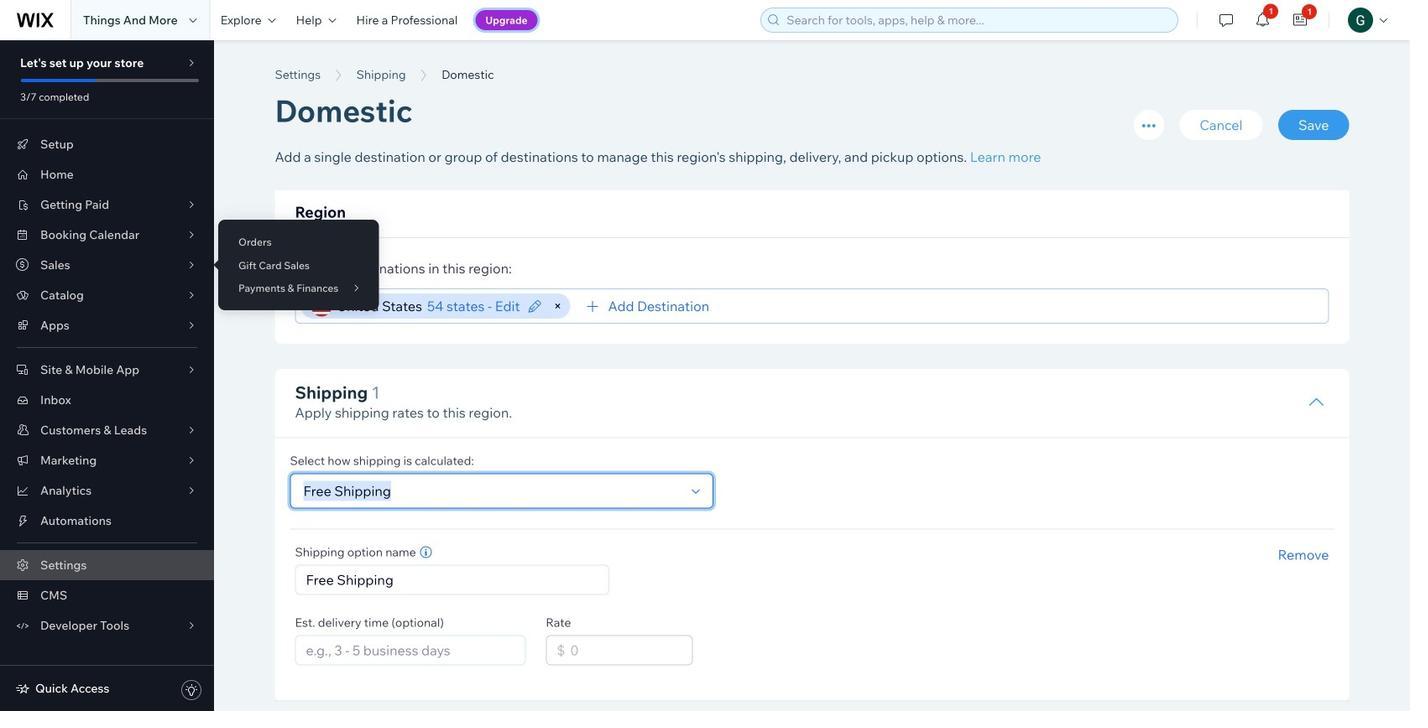 Task type: locate. For each thing, give the bounding box(es) containing it.
None field
[[714, 290, 1321, 323], [298, 475, 684, 508], [714, 290, 1321, 323], [298, 475, 684, 508]]



Task type: vqa. For each thing, say whether or not it's contained in the screenshot.
0 field
yes



Task type: describe. For each thing, give the bounding box(es) containing it.
e.g., 3 - 5 business days field
[[301, 637, 520, 665]]

e.g., Standard Shipping field
[[301, 566, 603, 595]]

sidebar element
[[0, 40, 214, 712]]

arrow up outline image
[[1308, 394, 1325, 411]]

Search for tools, apps, help & more... field
[[782, 8, 1173, 32]]

0 field
[[565, 637, 687, 665]]



